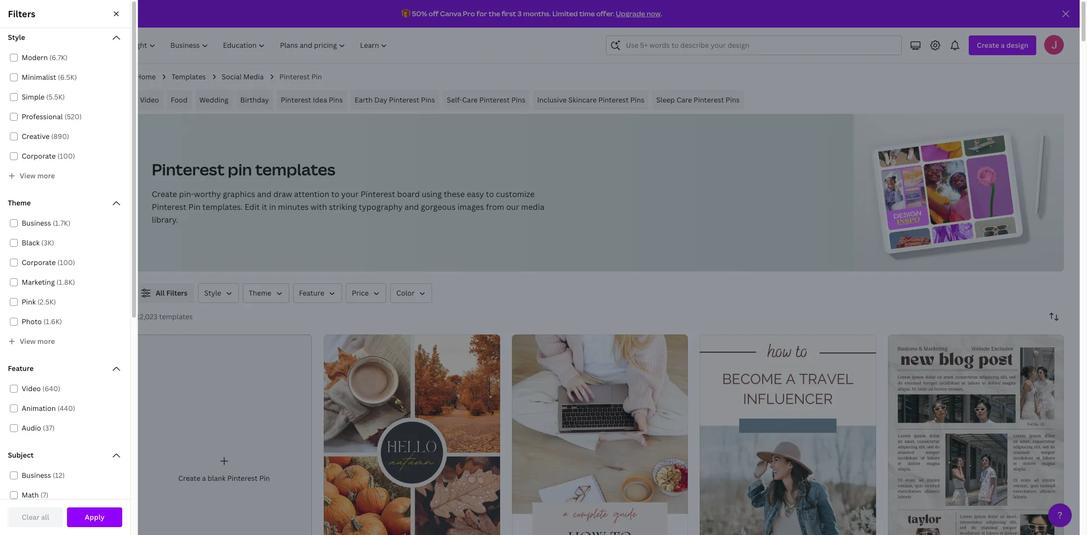 Task type: describe. For each thing, give the bounding box(es) containing it.
(37)
[[43, 424, 55, 433]]

pinterest pins
[[36, 234, 82, 244]]

all filters
[[156, 289, 188, 298]]

pin inside create pin-worthy graphics and draw attention to your pinterest board using these easy to customize pinterest pin templates. edit it in minutes with striking typography and gorgeous images from our media library.
[[189, 202, 201, 213]]

education
[[34, 309, 67, 319]]

math
[[22, 491, 39, 500]]

marketing link
[[30, 342, 115, 361]]

ads inside facebook ads link
[[69, 178, 81, 187]]

pink (2.5k)
[[22, 297, 56, 307]]

icons link
[[14, 425, 115, 444]]

(1.8k)
[[56, 278, 75, 287]]

food link
[[167, 90, 192, 110]]

linkedin video ads link
[[16, 249, 121, 267]]

care for sleep
[[677, 95, 693, 105]]

tiktok videos
[[36, 216, 80, 225]]

your content
[[14, 456, 52, 465]]

photo
[[22, 317, 42, 326]]

(7)
[[41, 491, 48, 500]]

🎁
[[402, 9, 411, 18]]

0 vertical spatial pro
[[463, 9, 475, 18]]

free
[[39, 90, 52, 99]]

edit
[[245, 202, 260, 213]]

1 horizontal spatial home
[[136, 72, 156, 81]]

(6.5k)
[[58, 72, 77, 82]]

0 horizontal spatial home
[[58, 139, 78, 148]]

media
[[522, 202, 545, 213]]

for
[[477, 9, 488, 18]]

education link
[[30, 305, 115, 324]]

2 corporate (100) from the top
[[22, 258, 75, 267]]

0 horizontal spatial and
[[55, 384, 67, 394]]

months.
[[524, 9, 551, 18]]

free •
[[39, 90, 56, 99]]

day
[[375, 95, 388, 105]]

inclusive
[[538, 95, 567, 105]]

filters inside button
[[166, 289, 188, 298]]

•
[[54, 90, 56, 99]]

(890)
[[51, 132, 69, 141]]

business (1.7k)
[[22, 218, 71, 228]]

professional
[[22, 112, 63, 121]]

pinterest down business (1.7k)
[[36, 234, 66, 244]]

create pin-worthy graphics and draw attention to your pinterest board using these easy to customize pinterest pin templates. edit it in minutes with striking typography and gorgeous images from our media library.
[[152, 189, 545, 225]]

view more for photo
[[20, 337, 55, 346]]

theme button
[[243, 284, 289, 303]]

blank
[[208, 474, 226, 483]]

audio
[[22, 424, 41, 433]]

easy
[[467, 189, 484, 200]]

🎁 50% off canva pro for the first 3 months. limited time offer. upgrade now .
[[402, 9, 663, 18]]

style inside style button
[[204, 289, 221, 298]]

pins for inclusive skincare pinterest pins
[[631, 95, 645, 105]]

templates
[[172, 72, 206, 81]]

pinterest pin templates
[[152, 159, 336, 180]]

(440)
[[58, 404, 75, 413]]

pins for earth day pinterest pins
[[421, 95, 435, 105]]

a for team
[[55, 485, 59, 494]]

2 corporate from the top
[[22, 258, 56, 267]]

pinterest right skincare
[[599, 95, 629, 105]]

pinterest down 'pinterest pin'
[[281, 95, 311, 105]]

food
[[171, 95, 188, 105]]

1 horizontal spatial media
[[244, 72, 264, 81]]

wedding
[[200, 95, 229, 105]]

your
[[342, 189, 359, 200]]

1 horizontal spatial social
[[222, 72, 242, 81]]

price
[[352, 289, 369, 298]]

in
[[269, 202, 276, 213]]

all filters button
[[136, 284, 195, 303]]

off
[[429, 9, 439, 18]]

board
[[397, 189, 420, 200]]

self-care pinterest pins link
[[443, 90, 530, 110]]

more for corporate
[[37, 171, 55, 180]]

offer.
[[597, 9, 615, 18]]

business for black
[[22, 218, 51, 228]]

upgrade now button
[[616, 9, 661, 18]]

marketing for marketing (1.8k)
[[22, 278, 55, 287]]

twitter posts link
[[16, 286, 121, 305]]

graphics
[[223, 189, 255, 200]]

view more for corporate
[[20, 171, 55, 180]]

pinterest pin
[[280, 72, 322, 81]]

color button
[[391, 284, 433, 303]]

marketing (1.8k)
[[22, 278, 75, 287]]

birthday
[[240, 95, 269, 105]]

pinterest right blank
[[227, 474, 258, 483]]

color
[[397, 289, 415, 298]]

(520)
[[65, 112, 82, 121]]

create for create a team
[[32, 485, 54, 494]]

all
[[41, 513, 49, 522]]

1 horizontal spatial to
[[332, 189, 340, 200]]

view for corporate (100)
[[20, 171, 36, 180]]

view more button for (100)
[[6, 166, 124, 186]]

back to home
[[32, 139, 78, 148]]

pro inside button
[[82, 112, 94, 121]]

print products
[[34, 365, 82, 375]]

posts
[[61, 290, 79, 300]]

modern
[[22, 53, 48, 62]]

facebook for facebook covers
[[36, 159, 67, 169]]

worthy
[[194, 189, 221, 200]]

1 corporate (100) from the top
[[22, 151, 75, 161]]

facebook ads
[[36, 178, 81, 187]]

apply button
[[67, 508, 122, 528]]

the
[[489, 9, 501, 18]]

math (7)
[[22, 491, 48, 500]]

0 horizontal spatial social
[[69, 272, 89, 281]]

1 vertical spatial and
[[405, 202, 419, 213]]

50%
[[412, 9, 428, 18]]

team
[[61, 485, 78, 494]]

subject button
[[2, 446, 128, 466]]

with
[[311, 202, 327, 213]]

back to home link
[[8, 134, 128, 154]]

0 vertical spatial and
[[257, 189, 272, 200]]

twitter posts
[[36, 290, 79, 300]]

pin
[[228, 159, 252, 180]]

cards
[[34, 384, 53, 394]]

inclusive skincare pinterest pins link
[[534, 90, 649, 110]]

(640)
[[42, 384, 60, 394]]

sleep
[[657, 95, 675, 105]]



Task type: locate. For each thing, give the bounding box(es) containing it.
style
[[8, 33, 25, 42], [204, 289, 221, 298]]

brown aesthetic modern elegant fashion lifestyle newspaper blog your story image
[[889, 335, 1065, 536]]

pins inside inclusive skincare pinterest pins link
[[631, 95, 645, 105]]

a left team
[[55, 485, 59, 494]]

customize
[[496, 189, 535, 200]]

simple (5.5k)
[[22, 92, 65, 102]]

1 vertical spatial view
[[20, 337, 36, 346]]

0 vertical spatial filters
[[8, 8, 35, 20]]

0 horizontal spatial pin
[[189, 202, 201, 213]]

1 horizontal spatial feature
[[299, 289, 325, 298]]

2 view more from the top
[[20, 337, 55, 346]]

(6.7k)
[[49, 53, 68, 62]]

create left blank
[[178, 474, 200, 483]]

pins for self-care pinterest pins
[[512, 95, 526, 105]]

1 view more button from the top
[[6, 166, 124, 186]]

2 view from the top
[[20, 337, 36, 346]]

1 vertical spatial templates
[[159, 312, 193, 322]]

0 vertical spatial view more button
[[6, 166, 124, 186]]

1 vertical spatial marketing
[[34, 347, 67, 356]]

theme right style button
[[249, 289, 272, 298]]

1 vertical spatial home
[[58, 139, 78, 148]]

pinterest up pin-
[[152, 159, 225, 180]]

more down facebook covers
[[37, 171, 55, 180]]

corporate down back
[[22, 151, 56, 161]]

a inside create a team button
[[55, 485, 59, 494]]

1 horizontal spatial filters
[[166, 289, 188, 298]]

video left "(640)"
[[22, 384, 41, 394]]

2 more from the top
[[37, 337, 55, 346]]

pin up idea
[[312, 72, 322, 81]]

filters right all in the bottom left of the page
[[166, 289, 188, 298]]

filters up modern
[[8, 8, 35, 20]]

videos
[[58, 216, 80, 225]]

feature inside dropdown button
[[8, 364, 34, 373]]

sleep care pinterest pins
[[657, 95, 740, 105]]

pinterest up pinterest idea pins
[[280, 72, 310, 81]]

0 vertical spatial corporate
[[22, 151, 56, 161]]

pins inside pinterest idea pins link
[[329, 95, 343, 105]]

ads inside the linkedin video ads link
[[86, 253, 99, 262]]

None search field
[[607, 36, 903, 55]]

(100) down back to home
[[57, 151, 75, 161]]

1 (100) from the top
[[57, 151, 75, 161]]

0 vertical spatial theme
[[8, 198, 31, 208]]

audio (37)
[[22, 424, 55, 433]]

0 vertical spatial style
[[8, 33, 25, 42]]

2 vertical spatial and
[[55, 384, 67, 394]]

beige feminine pinterest pin image
[[700, 335, 877, 536]]

to up from
[[486, 189, 494, 200]]

a for blank
[[202, 474, 206, 483]]

templates down all filters
[[159, 312, 193, 322]]

0 horizontal spatial feature
[[8, 364, 34, 373]]

0 vertical spatial pin
[[312, 72, 322, 81]]

templates up the draw
[[255, 159, 336, 180]]

1 vertical spatial corporate
[[22, 258, 56, 267]]

2 vertical spatial pin
[[260, 474, 270, 483]]

view down photo
[[20, 337, 36, 346]]

0 vertical spatial marketing
[[22, 278, 55, 287]]

1 facebook from the top
[[36, 159, 67, 169]]

ads up animated social media
[[86, 253, 99, 262]]

canva inside button
[[60, 112, 81, 121]]

1 vertical spatial canva
[[60, 112, 81, 121]]

create down business (12)
[[32, 485, 54, 494]]

birthday link
[[237, 90, 273, 110]]

1 vertical spatial pro
[[82, 112, 94, 121]]

video up animated social media
[[65, 253, 84, 262]]

0 horizontal spatial pro
[[82, 112, 94, 121]]

1 horizontal spatial pin
[[260, 474, 270, 483]]

personal
[[39, 79, 69, 89]]

theme inside button
[[249, 289, 272, 298]]

business up black (3k)
[[22, 218, 51, 228]]

modern (6.7k)
[[22, 53, 68, 62]]

2 horizontal spatial to
[[486, 189, 494, 200]]

1 vertical spatial ads
[[86, 253, 99, 262]]

print products link
[[30, 361, 115, 380]]

theme up business (1.7k)
[[8, 198, 31, 208]]

animated
[[36, 272, 68, 281]]

0 vertical spatial templates
[[255, 159, 336, 180]]

1 business from the top
[[22, 218, 51, 228]]

canva right the get
[[60, 112, 81, 121]]

0 horizontal spatial media
[[91, 272, 111, 281]]

view for photo (1.6k)
[[20, 337, 36, 346]]

pinterest idea pins
[[281, 95, 343, 105]]

0 horizontal spatial create
[[32, 485, 54, 494]]

to right back
[[49, 139, 56, 148]]

2 care from the left
[[677, 95, 693, 105]]

a left blank
[[202, 474, 206, 483]]

(100) up animated social media
[[57, 258, 75, 267]]

2 vertical spatial create
[[32, 485, 54, 494]]

twitter
[[36, 290, 59, 300]]

2 vertical spatial video
[[22, 384, 41, 394]]

more down photo (1.6k) at the left bottom of the page
[[37, 337, 55, 346]]

1 vertical spatial video
[[65, 253, 84, 262]]

video link
[[136, 90, 163, 110]]

tiktok videos link
[[16, 211, 121, 230]]

inclusive skincare pinterest pins
[[538, 95, 645, 105]]

facebook for facebook ads
[[36, 178, 67, 187]]

0 horizontal spatial canva
[[60, 112, 81, 121]]

feature inside button
[[299, 289, 325, 298]]

feature up video (640)
[[8, 364, 34, 373]]

2 horizontal spatial create
[[178, 474, 200, 483]]

1 horizontal spatial and
[[257, 189, 272, 200]]

from
[[486, 202, 505, 213]]

subject
[[8, 451, 34, 460]]

0 vertical spatial view more
[[20, 171, 55, 180]]

0 vertical spatial create
[[152, 189, 177, 200]]

2 business from the top
[[22, 471, 51, 480]]

0 vertical spatial social
[[222, 72, 242, 81]]

corporate (100) up the animated
[[22, 258, 75, 267]]

templates link
[[172, 72, 206, 82]]

0 horizontal spatial style
[[8, 33, 25, 42]]

view more down facebook covers
[[20, 171, 55, 180]]

pinterest up typography at the left top of the page
[[361, 189, 396, 200]]

2 horizontal spatial video
[[140, 95, 159, 105]]

covers
[[69, 159, 92, 169]]

pins inside sleep care pinterest pins link
[[726, 95, 740, 105]]

back
[[32, 139, 47, 148]]

cards and invitations link
[[30, 380, 115, 398]]

0 horizontal spatial to
[[49, 139, 56, 148]]

.
[[661, 9, 663, 18]]

1 horizontal spatial ads
[[86, 253, 99, 262]]

creative (890)
[[22, 132, 69, 141]]

media up birthday
[[244, 72, 264, 81]]

2 facebook from the top
[[36, 178, 67, 187]]

1 view more from the top
[[20, 171, 55, 180]]

marketing for marketing
[[34, 347, 67, 356]]

filters
[[8, 8, 35, 20], [166, 289, 188, 298]]

1 horizontal spatial templates
[[255, 159, 336, 180]]

style right all filters
[[204, 289, 221, 298]]

0 vertical spatial canva
[[440, 9, 462, 18]]

pins for sleep care pinterest pins
[[726, 95, 740, 105]]

12,023
[[136, 312, 158, 322]]

pins inside self-care pinterest pins link
[[512, 95, 526, 105]]

canva right off at the left of page
[[440, 9, 462, 18]]

clear
[[22, 513, 40, 522]]

1 vertical spatial (100)
[[57, 258, 75, 267]]

1 vertical spatial theme
[[249, 289, 272, 298]]

pink
[[22, 297, 36, 307]]

black (3k)
[[22, 238, 54, 248]]

feature right theme button
[[299, 289, 325, 298]]

business for math
[[22, 471, 51, 480]]

0 horizontal spatial video
[[22, 384, 41, 394]]

1 vertical spatial view more button
[[6, 332, 124, 352]]

2 view more button from the top
[[6, 332, 124, 352]]

marketing
[[22, 278, 55, 287], [34, 347, 67, 356]]

marketing up twitter
[[22, 278, 55, 287]]

2 horizontal spatial and
[[405, 202, 419, 213]]

corporate (100) down back to home
[[22, 151, 75, 161]]

1 horizontal spatial create
[[152, 189, 177, 200]]

style button
[[198, 284, 239, 303]]

media right (1.8k)
[[91, 272, 111, 281]]

ads down the covers
[[69, 178, 81, 187]]

pro right (520)
[[82, 112, 94, 121]]

theme
[[8, 198, 31, 208], [249, 289, 272, 298]]

pinterest right sleep
[[694, 95, 725, 105]]

1 vertical spatial corporate (100)
[[22, 258, 75, 267]]

home link
[[136, 72, 156, 82]]

facebook up facebook ads
[[36, 159, 67, 169]]

pinterest right self-
[[480, 95, 510, 105]]

more for photo
[[37, 337, 55, 346]]

1 corporate from the top
[[22, 151, 56, 161]]

style up modern
[[8, 33, 25, 42]]

top level navigation element
[[87, 36, 396, 55]]

0 horizontal spatial care
[[463, 95, 478, 105]]

1 care from the left
[[463, 95, 478, 105]]

1 vertical spatial feature
[[8, 364, 34, 373]]

pin
[[312, 72, 322, 81], [189, 202, 201, 213], [260, 474, 270, 483]]

1 horizontal spatial video
[[65, 253, 84, 262]]

to
[[49, 139, 56, 148], [332, 189, 340, 200], [486, 189, 494, 200]]

0 vertical spatial ads
[[69, 178, 81, 187]]

wedding link
[[196, 90, 233, 110]]

pinterest idea pins link
[[277, 90, 347, 110]]

video down home link
[[140, 95, 159, 105]]

typography
[[359, 202, 403, 213]]

view down back
[[20, 171, 36, 180]]

create left pin-
[[152, 189, 177, 200]]

minimalist
[[22, 72, 56, 82]]

our
[[507, 202, 520, 213]]

1 vertical spatial social
[[69, 272, 89, 281]]

0 vertical spatial view
[[20, 171, 36, 180]]

(5.5k)
[[46, 92, 65, 102]]

create inside create pin-worthy graphics and draw attention to your pinterest board using these easy to customize pinterest pin templates. edit it in minutes with striking typography and gorgeous images from our media library.
[[152, 189, 177, 200]]

images
[[458, 202, 484, 213]]

invitations
[[69, 384, 104, 394]]

linkedin video ads
[[36, 253, 99, 262]]

1 horizontal spatial a
[[202, 474, 206, 483]]

0 vertical spatial corporate (100)
[[22, 151, 75, 161]]

create a blank pinterest pin element
[[136, 335, 312, 536]]

video for video
[[140, 95, 159, 105]]

black
[[22, 238, 40, 248]]

create inside button
[[32, 485, 54, 494]]

1 vertical spatial create
[[178, 474, 200, 483]]

0 vertical spatial video
[[140, 95, 159, 105]]

2 horizontal spatial pin
[[312, 72, 322, 81]]

animation (440)
[[22, 404, 75, 413]]

pinterest right day
[[389, 95, 420, 105]]

1 vertical spatial facebook
[[36, 178, 67, 187]]

pin down pin-
[[189, 202, 201, 213]]

1 more from the top
[[37, 171, 55, 180]]

facebook covers
[[36, 159, 92, 169]]

home up facebook covers link
[[58, 139, 78, 148]]

0 horizontal spatial a
[[55, 485, 59, 494]]

marketing up print products
[[34, 347, 67, 356]]

0 vertical spatial more
[[37, 171, 55, 180]]

business
[[22, 218, 51, 228], [22, 471, 51, 480]]

1
[[66, 90, 69, 99]]

home up video link
[[136, 72, 156, 81]]

upgrade
[[616, 9, 646, 18]]

1 vertical spatial media
[[91, 272, 111, 281]]

create for create a blank pinterest pin
[[178, 474, 200, 483]]

1 view from the top
[[20, 171, 36, 180]]

products
[[51, 365, 82, 375]]

business down your content
[[22, 471, 51, 480]]

pinterest up the library.
[[152, 202, 187, 213]]

0 vertical spatial feature
[[299, 289, 325, 298]]

1 vertical spatial filters
[[166, 289, 188, 298]]

1 horizontal spatial care
[[677, 95, 693, 105]]

video (640)
[[22, 384, 60, 394]]

1 vertical spatial business
[[22, 471, 51, 480]]

feature button
[[293, 284, 342, 303]]

view more button for (1.6k)
[[6, 332, 124, 352]]

2 (100) from the top
[[57, 258, 75, 267]]

0 horizontal spatial templates
[[159, 312, 193, 322]]

1 horizontal spatial style
[[204, 289, 221, 298]]

to left "your"
[[332, 189, 340, 200]]

0 vertical spatial a
[[202, 474, 206, 483]]

tiktok
[[36, 216, 56, 225]]

all
[[156, 289, 165, 298]]

business (12)
[[22, 471, 65, 480]]

(2.5k)
[[37, 297, 56, 307]]

facebook covers link
[[16, 155, 121, 174]]

pins inside earth day pinterest pins link
[[421, 95, 435, 105]]

(100)
[[57, 151, 75, 161], [57, 258, 75, 267]]

0 vertical spatial home
[[136, 72, 156, 81]]

care
[[463, 95, 478, 105], [677, 95, 693, 105]]

and right cards
[[55, 384, 67, 394]]

beige white black modern pinterest pin image
[[512, 335, 689, 536]]

a inside create a blank pinterest pin element
[[202, 474, 206, 483]]

care for self-
[[463, 95, 478, 105]]

self-care pinterest pins
[[447, 95, 526, 105]]

pin right blank
[[260, 474, 270, 483]]

0 horizontal spatial filters
[[8, 8, 35, 20]]

0 vertical spatial (100)
[[57, 151, 75, 161]]

create for create pin-worthy graphics and draw attention to your pinterest board using these easy to customize pinterest pin templates. edit it in minutes with striking typography and gorgeous images from our media library.
[[152, 189, 177, 200]]

orange black white collage autumn pumpkin coffee pinterest pin image
[[324, 335, 500, 536]]

0 vertical spatial media
[[244, 72, 264, 81]]

0 vertical spatial facebook
[[36, 159, 67, 169]]

0 vertical spatial business
[[22, 218, 51, 228]]

1 vertical spatial style
[[204, 289, 221, 298]]

1 vertical spatial view more
[[20, 337, 55, 346]]

earth day pinterest pins link
[[351, 90, 439, 110]]

corporate up the animated
[[22, 258, 56, 267]]

pinterest pin templates image
[[854, 114, 1065, 272], [882, 165, 930, 231]]

pro left for
[[463, 9, 475, 18]]

pins
[[329, 95, 343, 105], [421, 95, 435, 105], [512, 95, 526, 105], [631, 95, 645, 105], [726, 95, 740, 105], [68, 234, 82, 244]]

and up it
[[257, 189, 272, 200]]

a
[[202, 474, 206, 483], [55, 485, 59, 494]]

1 vertical spatial a
[[55, 485, 59, 494]]

style inside style dropdown button
[[8, 33, 25, 42]]

1 horizontal spatial pro
[[463, 9, 475, 18]]

social up wedding
[[222, 72, 242, 81]]

0 horizontal spatial theme
[[8, 198, 31, 208]]

view more down photo (1.6k) at the left bottom of the page
[[20, 337, 55, 346]]

clear all button
[[8, 508, 63, 528]]

social media
[[222, 72, 264, 81]]

content
[[28, 456, 52, 465]]

video for video (640)
[[22, 384, 41, 394]]

1 vertical spatial more
[[37, 337, 55, 346]]

1 horizontal spatial canva
[[440, 9, 462, 18]]

social up posts
[[69, 272, 89, 281]]

self-
[[447, 95, 463, 105]]

and down the "board"
[[405, 202, 419, 213]]

it
[[262, 202, 267, 213]]

0 horizontal spatial ads
[[69, 178, 81, 187]]

theme inside dropdown button
[[8, 198, 31, 208]]

facebook down facebook covers
[[36, 178, 67, 187]]

1 vertical spatial pin
[[189, 202, 201, 213]]

1 horizontal spatial theme
[[249, 289, 272, 298]]

theme button
[[2, 194, 128, 214]]



Task type: vqa. For each thing, say whether or not it's contained in the screenshot.


